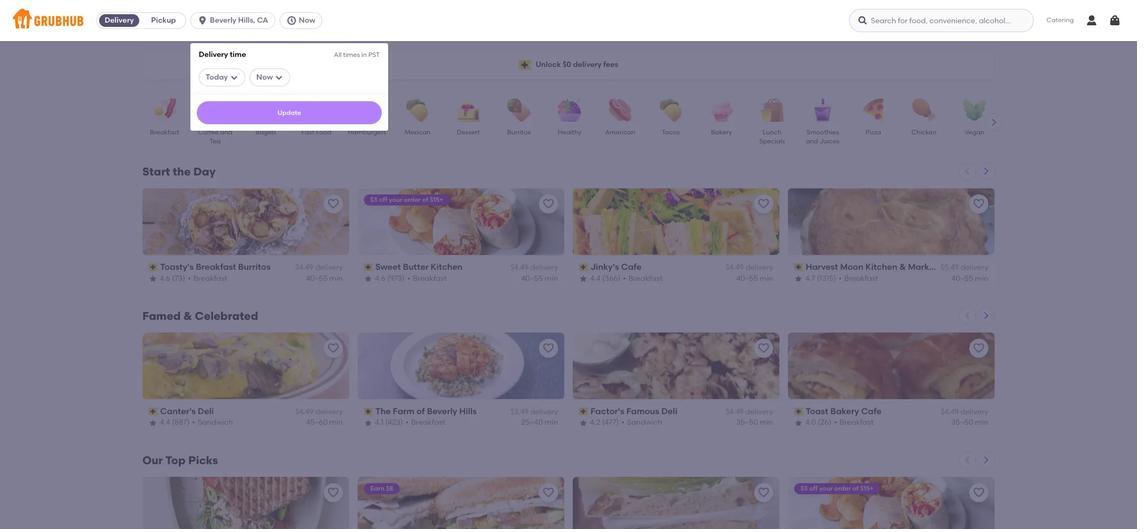 Task type: describe. For each thing, give the bounding box(es) containing it.
4.4 (366)
[[590, 274, 620, 283]]

hills,
[[238, 16, 255, 25]]

40–55 min for toasty's breakfast burritos
[[306, 274, 343, 283]]

today
[[206, 73, 228, 82]]

delivery for sweet butter kitchen
[[530, 263, 558, 272]]

35–50 min for toast bakery cafe
[[952, 419, 989, 428]]

start the day
[[142, 165, 216, 178]]

40–55 min for jinky's cafe
[[736, 274, 773, 283]]

• for deli
[[192, 419, 195, 428]]

star icon image for sweet butter kitchen
[[364, 275, 372, 283]]

• sandwich for deli
[[192, 419, 233, 428]]

0 horizontal spatial your
[[389, 196, 402, 204]]

star icon image for harvest moon kitchen & marketplace
[[794, 275, 803, 283]]

fast food image
[[298, 99, 335, 122]]

subscription pass image for jinky's cafe
[[579, 264, 589, 271]]

time
[[230, 50, 246, 59]]

min for canter's deli
[[329, 419, 343, 428]]

0 vertical spatial $3
[[370, 196, 377, 204]]

sandwich for famous
[[627, 419, 662, 428]]

$4.49 delivery for jinky's cafe
[[726, 263, 773, 272]]

unlock $0 delivery fees
[[536, 60, 618, 69]]

factor's famous deli
[[591, 407, 678, 417]]

0 vertical spatial off
[[379, 196, 387, 204]]

the farm of beverly hills
[[375, 407, 477, 417]]

healthy image
[[551, 99, 588, 122]]

0 vertical spatial $15+
[[430, 196, 443, 204]]

star icon image for toast bakery cafe
[[794, 419, 803, 428]]

hamburgers
[[348, 129, 386, 136]]

breakfast right toasty's in the left of the page
[[196, 262, 236, 272]]

• breakfast for bakery
[[834, 419, 874, 428]]

save this restaurant image for harvest moon kitchen & marketplace
[[973, 198, 985, 210]]

delivery for toasty's breakfast burritos
[[315, 263, 343, 272]]

40–55 for sweet butter kitchen
[[521, 274, 543, 283]]

our top picks
[[142, 454, 218, 467]]

sweet
[[375, 262, 401, 272]]

40–55 min for harvest moon kitchen & marketplace
[[952, 274, 989, 283]]

famed
[[142, 310, 181, 323]]

45–60 min
[[306, 419, 343, 428]]

all
[[334, 51, 342, 59]]

star icon image for canter's deli
[[149, 419, 157, 428]]

hills
[[459, 407, 477, 417]]

picks
[[188, 454, 218, 467]]

bagels
[[256, 129, 276, 136]]

lunch specials image
[[754, 99, 791, 122]]

svg image inside now button
[[286, 15, 297, 26]]

save this restaurant image for factor's famous deli
[[758, 342, 770, 355]]

delivery time
[[199, 50, 246, 59]]

1 vertical spatial your
[[819, 485, 833, 493]]

$4.49 for sweet butter kitchen
[[511, 263, 529, 272]]

$4.49 for factor's famous deli
[[726, 408, 744, 417]]

dessert
[[457, 129, 480, 136]]

• breakfast for breakfast
[[188, 274, 228, 283]]

smoothies
[[807, 129, 839, 136]]

butter
[[403, 262, 429, 272]]

4.7
[[806, 274, 815, 283]]

0 horizontal spatial cafe
[[621, 262, 642, 272]]

fast
[[302, 129, 314, 136]]

delivery for canter's deli
[[315, 408, 343, 417]]

juices
[[820, 138, 840, 145]]

healthy
[[558, 129, 582, 136]]

min for toasty's breakfast burritos
[[329, 274, 343, 283]]

$4.49 delivery for toast bakery cafe
[[941, 408, 989, 417]]

40–55 for toasty's breakfast burritos
[[306, 274, 328, 283]]

catering button
[[1039, 9, 1081, 33]]

and for coffee and tea
[[220, 129, 232, 136]]

2 deli from the left
[[661, 407, 678, 417]]

smoothies and juices
[[806, 129, 840, 145]]

1 horizontal spatial svg image
[[858, 15, 868, 26]]

star icon image for toasty's breakfast burritos
[[149, 275, 157, 283]]

grubhub plus flag logo image
[[519, 60, 532, 70]]

burritos image
[[501, 99, 538, 122]]

0 vertical spatial of
[[422, 196, 428, 204]]

chicken image
[[906, 99, 943, 122]]

$4.49 delivery for toasty's breakfast burritos
[[295, 263, 343, 272]]

0 horizontal spatial order
[[404, 196, 421, 204]]

1 vertical spatial $3 off your order of $15+
[[801, 485, 874, 493]]

main navigation navigation
[[0, 0, 1137, 530]]

save this restaurant image for toast bakery cafe
[[973, 342, 985, 355]]

canter's deli
[[160, 407, 214, 417]]

(73)
[[172, 274, 185, 283]]

top
[[165, 454, 186, 467]]

4.2
[[590, 419, 601, 428]]

4.4 for canter's deli
[[160, 419, 170, 428]]

1 horizontal spatial $15+
[[860, 485, 874, 493]]

35–50 for toast bakery cafe
[[952, 419, 973, 428]]

hamburgers image
[[349, 99, 386, 122]]

star icon image for the farm of beverly hills
[[364, 419, 372, 428]]

sweet butter kitchen
[[375, 262, 463, 272]]

delivery button
[[97, 12, 141, 29]]

• for bakery
[[834, 419, 837, 428]]

subscription pass image for factor's famous deli
[[579, 408, 589, 416]]

kitchen for moon
[[866, 262, 898, 272]]

$4.49 for toast bakery cafe
[[941, 408, 959, 417]]

min for factor's famous deli
[[760, 419, 773, 428]]

food
[[316, 129, 331, 136]]

coffee and tea image
[[197, 99, 234, 122]]

subscription pass image for harvest moon kitchen & marketplace
[[794, 264, 804, 271]]

25–40 min
[[521, 419, 558, 428]]

min for jinky's cafe
[[760, 274, 773, 283]]

$0
[[563, 60, 571, 69]]

(1315)
[[817, 274, 836, 283]]

star icon image for factor's famous deli
[[579, 419, 588, 428]]

$3.49
[[510, 408, 529, 417]]

now button
[[279, 12, 326, 29]]

our
[[142, 454, 163, 467]]

moon
[[840, 262, 864, 272]]

• for moon
[[839, 274, 842, 283]]

caret left icon image for famed & celebrated
[[963, 312, 972, 320]]

fast food
[[302, 129, 331, 136]]

1 horizontal spatial $3
[[801, 485, 808, 493]]

subscription pass image for toasty's breakfast burritos
[[149, 264, 158, 271]]

times
[[343, 51, 360, 59]]

lunch
[[763, 129, 782, 136]]

(26)
[[818, 419, 832, 428]]

• sandwich for famous
[[622, 419, 662, 428]]

update button
[[197, 101, 382, 124]]

coffee and tea
[[198, 129, 232, 145]]

famous
[[626, 407, 659, 417]]

4.4 (887)
[[160, 419, 190, 428]]

0 horizontal spatial bakery
[[711, 129, 732, 136]]

specials
[[759, 138, 785, 145]]

0 horizontal spatial $3 off your order of $15+
[[370, 196, 443, 204]]

4.4 for jinky's cafe
[[590, 274, 601, 283]]

beverly hills, ca
[[210, 16, 268, 25]]

delivery for harvest moon kitchen & marketplace
[[961, 263, 989, 272]]

1 vertical spatial &
[[183, 310, 192, 323]]

(366)
[[602, 274, 620, 283]]

4.7 (1315)
[[806, 274, 836, 283]]

2 vertical spatial of
[[853, 485, 859, 493]]

$3.49 delivery
[[510, 408, 558, 417]]

harvest moon kitchen & marketplace
[[806, 262, 961, 272]]

celebrated
[[195, 310, 258, 323]]

$4.49 delivery for sweet butter kitchen
[[511, 263, 558, 272]]

factor's
[[591, 407, 624, 417]]

beverly hills, ca button
[[190, 12, 279, 29]]

min for the farm of beverly hills
[[545, 419, 558, 428]]

start
[[142, 165, 170, 178]]

kitchen for butter
[[431, 262, 463, 272]]

(477)
[[602, 419, 619, 428]]

earn $8
[[370, 485, 393, 493]]

• breakfast for moon
[[839, 274, 878, 283]]



Task type: vqa. For each thing, say whether or not it's contained in the screenshot.
t
no



Task type: locate. For each thing, give the bounding box(es) containing it.
toast bakery cafe
[[806, 407, 882, 417]]

save this restaurant button
[[324, 195, 343, 214], [539, 195, 558, 214], [754, 195, 773, 214], [970, 195, 989, 214], [324, 339, 343, 358], [539, 339, 558, 358], [754, 339, 773, 358], [970, 339, 989, 358], [324, 484, 343, 503], [539, 484, 558, 503], [754, 484, 773, 503], [970, 484, 989, 503]]

0 horizontal spatial delivery
[[105, 16, 134, 25]]

bakery
[[711, 129, 732, 136], [831, 407, 859, 417]]

0 horizontal spatial deli
[[198, 407, 214, 417]]

0 horizontal spatial &
[[183, 310, 192, 323]]

4.1 (423)
[[375, 419, 403, 428]]

min for sweet butter kitchen
[[545, 274, 558, 283]]

1 vertical spatial beverly
[[427, 407, 457, 417]]

4.6 down sweet at the left of page
[[375, 274, 385, 283]]

breakfast for sweet butter kitchen
[[413, 274, 447, 283]]

bagels image
[[247, 99, 284, 122]]

caret left icon image for our top picks
[[963, 456, 972, 465]]

1 horizontal spatial 4.4
[[590, 274, 601, 283]]

0 horizontal spatial 4.4
[[160, 419, 170, 428]]

4.6 for sweet butter kitchen
[[375, 274, 385, 283]]

• breakfast down the toast bakery cafe
[[834, 419, 874, 428]]

smoothies and juices image
[[804, 99, 841, 122]]

harvest
[[806, 262, 838, 272]]

0 horizontal spatial burritos
[[238, 262, 271, 272]]

toasty's breakfast burritos
[[160, 262, 271, 272]]

caret right icon image for picks
[[982, 456, 991, 465]]

3 40–55 from the left
[[736, 274, 758, 283]]

vegan image
[[956, 99, 993, 122]]

caret left icon image
[[963, 167, 972, 176], [963, 312, 972, 320], [963, 456, 972, 465]]

0 horizontal spatial 35–50
[[736, 419, 758, 428]]

0 vertical spatial cafe
[[621, 262, 642, 272]]

1 horizontal spatial 35–50 min
[[952, 419, 989, 428]]

1 horizontal spatial order
[[834, 485, 851, 493]]

coffee
[[198, 129, 219, 136]]

0 horizontal spatial $3
[[370, 196, 377, 204]]

the
[[375, 407, 391, 417]]

• breakfast down the farm of beverly hills on the bottom of page
[[406, 419, 445, 428]]

delivery for delivery
[[105, 16, 134, 25]]

1 kitchen from the left
[[431, 262, 463, 272]]

1 horizontal spatial bakery
[[831, 407, 859, 417]]

sandwich
[[198, 419, 233, 428], [627, 419, 662, 428]]

1 horizontal spatial beverly
[[427, 407, 457, 417]]

breakfast down 'sweet butter kitchen'
[[413, 274, 447, 283]]

4.4 down jinky's
[[590, 274, 601, 283]]

2 caret left icon image from the top
[[963, 312, 972, 320]]

2 4.6 from the left
[[375, 274, 385, 283]]

1 vertical spatial delivery
[[199, 50, 228, 59]]

• right (26)
[[834, 419, 837, 428]]

• for famous
[[622, 419, 625, 428]]

of
[[422, 196, 428, 204], [417, 407, 425, 417], [853, 485, 859, 493]]

• sandwich
[[192, 419, 233, 428], [622, 419, 662, 428]]

min for harvest moon kitchen & marketplace
[[975, 274, 989, 283]]

bakery down bakery "image"
[[711, 129, 732, 136]]

star icon image left 4.4 (887)
[[149, 419, 157, 428]]

beverly left hills,
[[210, 16, 236, 25]]

subscription pass image left toast
[[794, 408, 804, 416]]

in
[[362, 51, 367, 59]]

caret right icon image for celebrated
[[982, 312, 991, 320]]

sandwich down canter's deli
[[198, 419, 233, 428]]

1 vertical spatial of
[[417, 407, 425, 417]]

2 vertical spatial caret left icon image
[[963, 456, 972, 465]]

0 horizontal spatial 4.6
[[160, 274, 170, 283]]

4.6 (73)
[[160, 274, 185, 283]]

$4.49 for jinky's cafe
[[726, 263, 744, 272]]

4.0 (26)
[[806, 419, 832, 428]]

star icon image left 4.6 (73)
[[149, 275, 157, 283]]

and up the tea
[[220, 129, 232, 136]]

0 horizontal spatial off
[[379, 196, 387, 204]]

kitchen right moon on the right
[[866, 262, 898, 272]]

0 horizontal spatial now
[[256, 73, 273, 82]]

1 sandwich from the left
[[198, 419, 233, 428]]

• right (366)
[[623, 274, 626, 283]]

star icon image left 4.1
[[364, 419, 372, 428]]

1 vertical spatial cafe
[[861, 407, 882, 417]]

• breakfast down moon on the right
[[839, 274, 878, 283]]

subscription pass image left sweet at the left of page
[[364, 264, 373, 271]]

$4.49 for canter's deli
[[295, 408, 313, 417]]

sandwich for deli
[[198, 419, 233, 428]]

1 vertical spatial 4.4
[[160, 419, 170, 428]]

farm
[[393, 407, 415, 417]]

subscription pass image
[[149, 264, 158, 271], [794, 264, 804, 271], [149, 408, 158, 416], [794, 408, 804, 416]]

1 horizontal spatial cafe
[[861, 407, 882, 417]]

breakfast down moon on the right
[[844, 274, 878, 283]]

0 vertical spatial and
[[220, 129, 232, 136]]

unlock
[[536, 60, 561, 69]]

delivery for factor's famous deli
[[746, 408, 773, 417]]

1 horizontal spatial now
[[299, 16, 315, 25]]

now right ca at the top
[[299, 16, 315, 25]]

kitchen
[[431, 262, 463, 272], [866, 262, 898, 272]]

• breakfast for butter
[[407, 274, 447, 283]]

• breakfast down toasty's breakfast burritos
[[188, 274, 228, 283]]

mexican image
[[399, 99, 436, 122]]

star icon image left 4.7
[[794, 275, 803, 283]]

$4.49 delivery for factor's famous deli
[[726, 408, 773, 417]]

& left 'marketplace'
[[900, 262, 906, 272]]

• right the (887)
[[192, 419, 195, 428]]

1 horizontal spatial your
[[819, 485, 833, 493]]

1 35–50 min from the left
[[736, 419, 773, 428]]

4 40–55 from the left
[[952, 274, 973, 283]]

vegan
[[965, 129, 985, 136]]

marketplace
[[908, 262, 961, 272]]

subscription pass image left harvest
[[794, 264, 804, 271]]

• for butter
[[407, 274, 410, 283]]

1 vertical spatial and
[[806, 138, 818, 145]]

25–40
[[521, 419, 543, 428]]

mexican
[[405, 129, 431, 136]]

breakfast for the farm of beverly hills
[[411, 419, 445, 428]]

1 vertical spatial $3
[[801, 485, 808, 493]]

burritos
[[507, 129, 531, 136], [238, 262, 271, 272]]

breakfast for toasty's breakfast burritos
[[193, 274, 228, 283]]

breakfast down toasty's breakfast burritos
[[193, 274, 228, 283]]

subscription pass image left canter's
[[149, 408, 158, 416]]

$5.49
[[941, 263, 959, 272]]

sandwich down famous in the right of the page
[[627, 419, 662, 428]]

breakfast down the toast bakery cafe
[[840, 419, 874, 428]]

40–55
[[306, 274, 328, 283], [521, 274, 543, 283], [736, 274, 758, 283], [952, 274, 973, 283]]

0 horizontal spatial svg image
[[230, 73, 238, 82]]

jinky's cafe
[[591, 262, 642, 272]]

0 horizontal spatial beverly
[[210, 16, 236, 25]]

pickup
[[151, 16, 176, 25]]

2 kitchen from the left
[[866, 262, 898, 272]]

save this restaurant image
[[758, 198, 770, 210], [973, 198, 985, 210], [542, 342, 555, 355], [758, 342, 770, 355], [973, 342, 985, 355], [327, 487, 340, 499]]

deli right canter's
[[198, 407, 214, 417]]

delivery for delivery time
[[199, 50, 228, 59]]

0 vertical spatial caret left icon image
[[963, 167, 972, 176]]

4.6 left '(73)'
[[160, 274, 170, 283]]

1 horizontal spatial kitchen
[[866, 262, 898, 272]]

breakfast image
[[146, 99, 183, 122]]

caret left icon image for start the day
[[963, 167, 972, 176]]

delivery for toast bakery cafe
[[961, 408, 989, 417]]

2 sandwich from the left
[[627, 419, 662, 428]]

1 horizontal spatial 35–50
[[952, 419, 973, 428]]

star icon image left '4.4 (366)'
[[579, 275, 588, 283]]

1 vertical spatial caret left icon image
[[963, 312, 972, 320]]

• right the (1315)
[[839, 274, 842, 283]]

2 35–50 min from the left
[[952, 419, 989, 428]]

1 vertical spatial burritos
[[238, 262, 271, 272]]

$5.49 delivery
[[941, 263, 989, 272]]

0 vertical spatial 4.4
[[590, 274, 601, 283]]

35–50 min
[[736, 419, 773, 428], [952, 419, 989, 428]]

0 vertical spatial burritos
[[507, 129, 531, 136]]

american image
[[602, 99, 639, 122]]

$4.49
[[295, 263, 313, 272], [511, 263, 529, 272], [726, 263, 744, 272], [295, 408, 313, 417], [726, 408, 744, 417], [941, 408, 959, 417]]

0 vertical spatial beverly
[[210, 16, 236, 25]]

breakfast down jinky's cafe at right
[[629, 274, 663, 283]]

subscription pass image for sweet butter kitchen
[[364, 264, 373, 271]]

update
[[278, 109, 301, 117]]

35–50 for factor's famous deli
[[736, 419, 758, 428]]

1 caret left icon image from the top
[[963, 167, 972, 176]]

caret right icon image for day
[[982, 167, 991, 176]]

• for cafe
[[623, 274, 626, 283]]

1 4.6 from the left
[[160, 274, 170, 283]]

subscription pass image for the farm of beverly hills
[[364, 408, 373, 416]]

min
[[329, 274, 343, 283], [545, 274, 558, 283], [760, 274, 773, 283], [975, 274, 989, 283], [329, 419, 343, 428], [545, 419, 558, 428], [760, 419, 773, 428], [975, 419, 989, 428]]

ca
[[257, 16, 268, 25]]

famed & celebrated
[[142, 310, 258, 323]]

1 40–55 min from the left
[[306, 274, 343, 283]]

(423)
[[385, 419, 403, 428]]

subscription pass image
[[364, 264, 373, 271], [579, 264, 589, 271], [364, 408, 373, 416], [579, 408, 589, 416]]

delivery up 'today'
[[199, 50, 228, 59]]

3 40–55 min from the left
[[736, 274, 773, 283]]

& right famed in the left of the page
[[183, 310, 192, 323]]

chicken
[[912, 129, 937, 136]]

star icon image left 4.2
[[579, 419, 588, 428]]

1 35–50 from the left
[[736, 419, 758, 428]]

• breakfast for cafe
[[623, 274, 663, 283]]

$3
[[370, 196, 377, 204], [801, 485, 808, 493]]

pst
[[368, 51, 380, 59]]

save this restaurant image
[[327, 198, 340, 210], [542, 198, 555, 210], [327, 342, 340, 355], [542, 487, 555, 499], [758, 487, 770, 499], [973, 487, 985, 499]]

svg image
[[1109, 14, 1121, 27], [197, 15, 208, 26], [286, 15, 297, 26], [275, 73, 283, 82]]

1 • sandwich from the left
[[192, 419, 233, 428]]

0 vertical spatial $3 off your order of $15+
[[370, 196, 443, 204]]

1 vertical spatial $15+
[[860, 485, 874, 493]]

4.6
[[160, 274, 170, 283], [375, 274, 385, 283]]

and for smoothies and juices
[[806, 138, 818, 145]]

4.2 (477)
[[590, 419, 619, 428]]

45–60
[[306, 419, 328, 428]]

star icon image left 4.6 (973)
[[364, 275, 372, 283]]

earn
[[370, 485, 385, 493]]

delivery
[[105, 16, 134, 25], [199, 50, 228, 59]]

fees
[[603, 60, 618, 69]]

• breakfast
[[188, 274, 228, 283], [407, 274, 447, 283], [623, 274, 663, 283], [839, 274, 878, 283], [406, 419, 445, 428], [834, 419, 874, 428]]

subscription pass image for canter's deli
[[149, 408, 158, 416]]

svg image inside the beverly hills, ca button
[[197, 15, 208, 26]]

1 horizontal spatial 4.6
[[375, 274, 385, 283]]

• breakfast down 'sweet butter kitchen'
[[407, 274, 447, 283]]

• for breakfast
[[188, 274, 191, 283]]

40–55 for harvest moon kitchen & marketplace
[[952, 274, 973, 283]]

1 horizontal spatial sandwich
[[627, 419, 662, 428]]

35–50
[[736, 419, 758, 428], [952, 419, 973, 428]]

and down smoothies
[[806, 138, 818, 145]]

subscription pass image left toasty's in the left of the page
[[149, 264, 158, 271]]

pizza
[[866, 129, 881, 136]]

your
[[389, 196, 402, 204], [819, 485, 833, 493]]

1 horizontal spatial &
[[900, 262, 906, 272]]

4.1
[[375, 419, 384, 428]]

all times in pst
[[334, 51, 380, 59]]

breakfast down breakfast "image"
[[150, 129, 179, 136]]

0 vertical spatial your
[[389, 196, 402, 204]]

delivery
[[573, 60, 602, 69], [315, 263, 343, 272], [530, 263, 558, 272], [746, 263, 773, 272], [961, 263, 989, 272], [315, 408, 343, 417], [530, 408, 558, 417], [746, 408, 773, 417], [961, 408, 989, 417]]

save this restaurant image for jinky's cafe
[[758, 198, 770, 210]]

deli
[[198, 407, 214, 417], [661, 407, 678, 417]]

1 horizontal spatial deli
[[661, 407, 678, 417]]

0 horizontal spatial $15+
[[430, 196, 443, 204]]

catering
[[1047, 17, 1074, 24]]

tea
[[210, 138, 221, 145]]

2 40–55 from the left
[[521, 274, 543, 283]]

• breakfast down jinky's cafe at right
[[623, 274, 663, 283]]

beverly
[[210, 16, 236, 25], [427, 407, 457, 417]]

svg image
[[858, 15, 868, 26], [230, 73, 238, 82]]

now inside button
[[299, 16, 315, 25]]

star icon image
[[149, 275, 157, 283], [364, 275, 372, 283], [579, 275, 588, 283], [794, 275, 803, 283], [149, 419, 157, 428], [364, 419, 372, 428], [579, 419, 588, 428], [794, 419, 803, 428]]

star icon image for jinky's cafe
[[579, 275, 588, 283]]

1 horizontal spatial delivery
[[199, 50, 228, 59]]

subscription pass image for toast bakery cafe
[[794, 408, 804, 416]]

• right (973)
[[407, 274, 410, 283]]

1 horizontal spatial • sandwich
[[622, 419, 662, 428]]

2 35–50 from the left
[[952, 419, 973, 428]]

beverly left hills
[[427, 407, 457, 417]]

4.6 for toasty's breakfast burritos
[[160, 274, 170, 283]]

35–50 min for factor's famous deli
[[736, 419, 773, 428]]

$4.49 delivery for canter's deli
[[295, 408, 343, 417]]

$8
[[386, 485, 393, 493]]

breakfast down the farm of beverly hills on the bottom of page
[[411, 419, 445, 428]]

breakfast for toast bakery cafe
[[840, 419, 874, 428]]

0 vertical spatial svg image
[[858, 15, 868, 26]]

bakery up (26)
[[831, 407, 859, 417]]

the
[[173, 165, 191, 178]]

0 horizontal spatial • sandwich
[[192, 419, 233, 428]]

0 vertical spatial order
[[404, 196, 421, 204]]

pickup button
[[141, 12, 186, 29]]

deli right famous in the right of the page
[[661, 407, 678, 417]]

beverly inside button
[[210, 16, 236, 25]]

tacos
[[662, 129, 680, 136]]

4.4 left the (887)
[[160, 419, 170, 428]]

• right '(73)'
[[188, 274, 191, 283]]

1 vertical spatial off
[[809, 485, 818, 493]]

• down farm
[[406, 419, 409, 428]]

and inside the smoothies and juices
[[806, 138, 818, 145]]

0 vertical spatial &
[[900, 262, 906, 272]]

caret right icon image
[[990, 118, 999, 127], [982, 167, 991, 176], [982, 312, 991, 320], [982, 456, 991, 465]]

0 vertical spatial bakery
[[711, 129, 732, 136]]

1 horizontal spatial and
[[806, 138, 818, 145]]

delivery for jinky's cafe
[[746, 263, 773, 272]]

$3 off your order of $15+
[[370, 196, 443, 204], [801, 485, 874, 493]]

1 vertical spatial bakery
[[831, 407, 859, 417]]

• breakfast for farm
[[406, 419, 445, 428]]

3 caret left icon image from the top
[[963, 456, 972, 465]]

1 horizontal spatial $3 off your order of $15+
[[801, 485, 874, 493]]

dessert image
[[450, 99, 487, 122]]

star icon image left 4.0
[[794, 419, 803, 428]]

now up bagels image on the left of page
[[256, 73, 273, 82]]

min for toast bakery cafe
[[975, 419, 989, 428]]

pizza image
[[855, 99, 892, 122]]

1 vertical spatial svg image
[[230, 73, 238, 82]]

0 horizontal spatial and
[[220, 129, 232, 136]]

1 vertical spatial now
[[256, 73, 273, 82]]

• sandwich down canter's deli
[[192, 419, 233, 428]]

0 horizontal spatial 35–50 min
[[736, 419, 773, 428]]

1 40–55 from the left
[[306, 274, 328, 283]]

day
[[193, 165, 216, 178]]

toasty's
[[160, 262, 194, 272]]

• right (477)
[[622, 419, 625, 428]]

kitchen right butter
[[431, 262, 463, 272]]

1 vertical spatial order
[[834, 485, 851, 493]]

subscription pass image left the
[[364, 408, 373, 416]]

save this restaurant image for the farm of beverly hills
[[542, 342, 555, 355]]

and
[[220, 129, 232, 136], [806, 138, 818, 145]]

4.6 (973)
[[375, 274, 405, 283]]

1 horizontal spatial burritos
[[507, 129, 531, 136]]

• sandwich down famous in the right of the page
[[622, 419, 662, 428]]

0 vertical spatial now
[[299, 16, 315, 25]]

40–55 min for sweet butter kitchen
[[521, 274, 558, 283]]

(887)
[[172, 419, 190, 428]]

40–55 for jinky's cafe
[[736, 274, 758, 283]]

4 40–55 min from the left
[[952, 274, 989, 283]]

(973)
[[387, 274, 405, 283]]

4.0
[[806, 419, 816, 428]]

american
[[605, 129, 635, 136]]

2 40–55 min from the left
[[521, 274, 558, 283]]

bakery image
[[703, 99, 740, 122]]

toast
[[806, 407, 828, 417]]

1 horizontal spatial off
[[809, 485, 818, 493]]

delivery left pickup
[[105, 16, 134, 25]]

0 horizontal spatial kitchen
[[431, 262, 463, 272]]

subscription pass image left jinky's
[[579, 264, 589, 271]]

delivery for the farm of beverly hills
[[530, 408, 558, 417]]

delivery inside button
[[105, 16, 134, 25]]

tacos image
[[653, 99, 689, 122]]

0 horizontal spatial sandwich
[[198, 419, 233, 428]]

2 • sandwich from the left
[[622, 419, 662, 428]]

1 deli from the left
[[198, 407, 214, 417]]

subscription pass image left factor's
[[579, 408, 589, 416]]

• for farm
[[406, 419, 409, 428]]

breakfast for harvest moon kitchen & marketplace
[[844, 274, 878, 283]]

and inside coffee and tea
[[220, 129, 232, 136]]

$4.49 for toasty's breakfast burritos
[[295, 263, 313, 272]]

0 vertical spatial delivery
[[105, 16, 134, 25]]

canter's
[[160, 407, 196, 417]]

breakfast for jinky's cafe
[[629, 274, 663, 283]]

jinky's
[[591, 262, 619, 272]]



